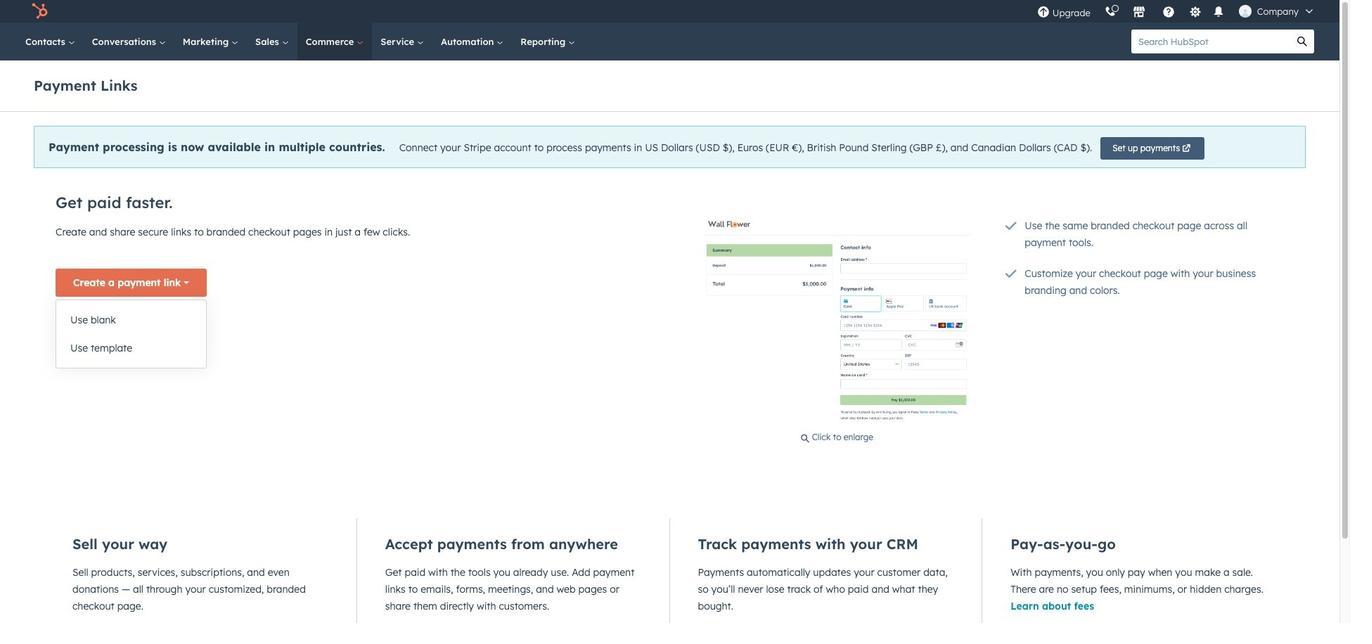 Task type: vqa. For each thing, say whether or not it's contained in the screenshot.
Tracking
no



Task type: describe. For each thing, give the bounding box(es) containing it.
Search HubSpot search field
[[1132, 30, 1290, 53]]

jacob simon image
[[1239, 5, 1252, 18]]



Task type: locate. For each thing, give the bounding box(es) containing it.
marketplaces image
[[1133, 6, 1145, 19]]

menu
[[1030, 0, 1323, 23]]



